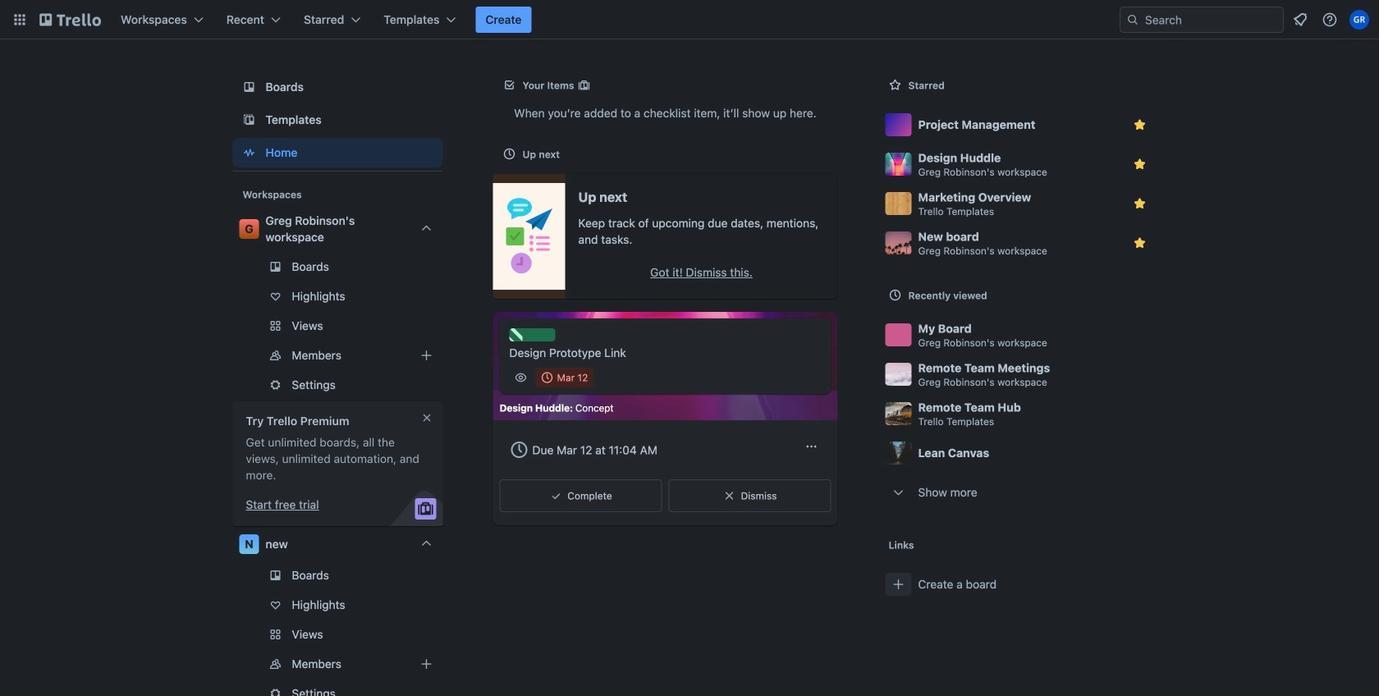 Task type: vqa. For each thing, say whether or not it's contained in the screenshot.
'Click to unstar Design Huddle . It will be removed from your starred list.' Image
yes



Task type: describe. For each thing, give the bounding box(es) containing it.
add image
[[417, 346, 436, 365]]

color: green, title: none image
[[510, 328, 556, 342]]

0 notifications image
[[1291, 10, 1311, 30]]

open information menu image
[[1322, 11, 1339, 28]]

Search field
[[1140, 8, 1284, 31]]

home image
[[239, 143, 259, 163]]

board image
[[239, 77, 259, 97]]

greg robinson (gregrobinson96) image
[[1350, 10, 1370, 30]]



Task type: locate. For each thing, give the bounding box(es) containing it.
click to unstar new board. it will be removed from your starred list. image
[[1132, 235, 1148, 251]]

click to unstar project management. it will be removed from your starred list. image
[[1132, 117, 1148, 133]]

back to home image
[[39, 7, 101, 33]]

click to unstar marketing overview. it will be removed from your starred list. image
[[1132, 195, 1148, 212]]

add image
[[417, 654, 436, 674]]

search image
[[1127, 13, 1140, 26]]

primary element
[[0, 0, 1380, 39]]

click to unstar design huddle . it will be removed from your starred list. image
[[1132, 156, 1148, 172]]

template board image
[[239, 110, 259, 130]]



